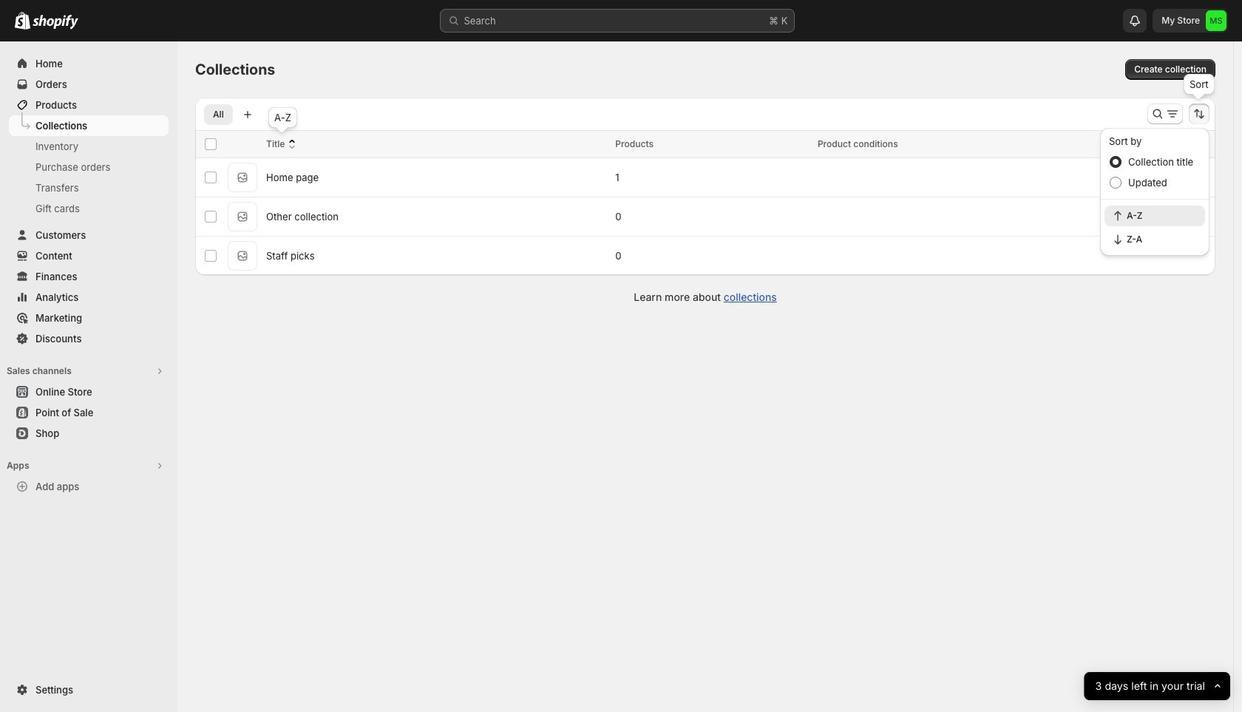 Task type: vqa. For each thing, say whether or not it's contained in the screenshot.
the Settings dialog
no



Task type: locate. For each thing, give the bounding box(es) containing it.
0 vertical spatial tooltip
[[1184, 74, 1215, 95]]

tooltip
[[1184, 74, 1215, 95], [269, 107, 297, 128]]

my store image
[[1206, 10, 1227, 31]]

1 horizontal spatial tooltip
[[1184, 74, 1215, 95]]

1 vertical spatial tooltip
[[269, 107, 297, 128]]



Task type: describe. For each thing, give the bounding box(es) containing it.
shopify image
[[33, 15, 78, 30]]

shopify image
[[15, 12, 30, 30]]

0 horizontal spatial tooltip
[[269, 107, 297, 128]]



